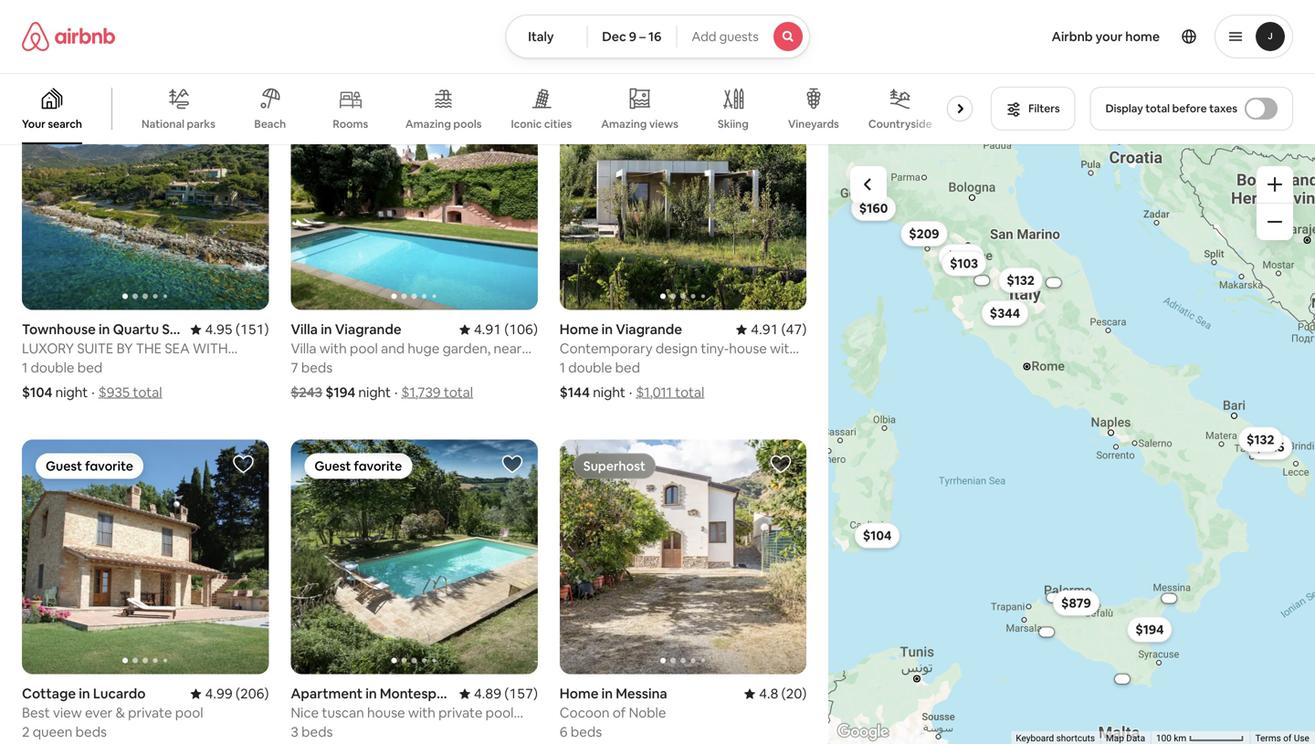 Task type: describe. For each thing, give the bounding box(es) containing it.
rooms
[[333, 117, 368, 131]]

$1,739
[[401, 383, 441, 401]]

4.89 (157)
[[474, 685, 538, 702]]

none search field containing italy
[[505, 15, 810, 58]]

$935
[[98, 383, 130, 401]]

100
[[1156, 733, 1172, 744]]

(20)
[[781, 685, 807, 702]]

filters
[[1028, 101, 1060, 116]]

beds inside cottage in lucardo best view ever & private pool 2 queen beds
[[75, 723, 107, 741]]

dec 9 – 16 button
[[587, 15, 677, 58]]

views
[[649, 117, 678, 131]]

villa
[[291, 320, 318, 338]]

&
[[116, 704, 125, 722]]

4.99 out of 5 average rating,  206 reviews image
[[190, 685, 269, 702]]

$103
[[950, 255, 978, 272]]

beds inside home in messina cocoon of noble 6 beds
[[571, 723, 602, 741]]

cities
[[544, 117, 572, 131]]

in for cottage in lucardo best view ever & private pool 2 queen beds
[[79, 685, 90, 702]]

4.99
[[205, 685, 233, 702]]

· for 1 double bed $144 night · $1,011 total
[[629, 383, 632, 401]]

terms of use link
[[1256, 733, 1310, 744]]

9
[[629, 28, 637, 45]]

data
[[1126, 733, 1145, 744]]

national
[[142, 117, 184, 131]]

$144
[[560, 383, 590, 401]]

4.95 out of 5 average rating,  151 reviews image
[[190, 320, 269, 338]]

terms of use
[[1256, 733, 1310, 744]]

$790 total
[[668, 19, 733, 37]]

1 double bed $144 night · $1,011 total
[[560, 359, 704, 401]]

$1,011 total button
[[636, 383, 704, 401]]

$2,827
[[100, 19, 142, 37]]

$209
[[909, 226, 939, 242]]

viagrande for home in viagrande
[[616, 320, 682, 338]]

zoom in image
[[1268, 177, 1282, 192]]

1 horizontal spatial $132 button
[[1238, 427, 1283, 452]]

add to wishlist: home in messina image
[[770, 453, 792, 475]]

cocoon
[[560, 704, 610, 722]]

guests
[[719, 28, 759, 45]]

beds right 3
[[301, 723, 333, 741]]

home
[[1125, 28, 1160, 45]]

beach
[[254, 117, 286, 131]]

of inside home in messina cocoon of noble 6 beds
[[613, 704, 626, 722]]

filters button
[[991, 87, 1075, 131]]

$108
[[592, 19, 623, 37]]

4.8 out of 5 average rating,  20 reviews image
[[744, 685, 807, 702]]

amazing for amazing views
[[601, 117, 647, 131]]

16
[[648, 28, 661, 45]]

$209 button
[[901, 221, 948, 247]]

$225 button
[[1247, 434, 1293, 460]]

countryside
[[868, 117, 932, 131]]

add to wishlist: cottage in lucardo image
[[232, 453, 254, 475]]

zoom out image
[[1268, 215, 1282, 229]]

add guests
[[692, 28, 759, 45]]

google image
[[833, 721, 893, 744]]

group for cottage in lucardo
[[22, 440, 269, 674]]

100 km button
[[1151, 731, 1250, 744]]

best
[[22, 704, 50, 722]]

home in messina cocoon of noble 6 beds
[[560, 685, 667, 741]]

italy button
[[505, 15, 587, 58]]

(106)
[[504, 320, 538, 338]]

group for home in viagrande
[[560, 75, 807, 310]]

$242
[[947, 249, 976, 265]]

amazing views
[[601, 117, 678, 131]]

home for home in viagrande
[[560, 320, 599, 338]]

bed for $935 total
[[77, 359, 102, 377]]

amazing pools
[[405, 117, 482, 131]]

4.95
[[205, 320, 233, 338]]

ever
[[85, 704, 113, 722]]

$790 total button
[[668, 19, 733, 37]]

$243
[[291, 383, 322, 401]]

in for home in viagrande
[[601, 320, 613, 338]]

4.91 (106)
[[474, 320, 538, 338]]

airbnb
[[1052, 28, 1093, 45]]

$344 for $344
[[990, 305, 1020, 321]]

6
[[560, 723, 568, 741]]

$879
[[1061, 595, 1091, 611]]

beds inside "7 beds $243 $194 night · $1,739 total"
[[301, 359, 333, 377]]

night for 7 beds $243 $194 night · $1,739 total
[[358, 383, 391, 401]]

cottage in lucardo best view ever & private pool 2 queen beds
[[22, 685, 203, 741]]

night for 1 double bed $104 night · $935 total
[[55, 383, 88, 401]]

1 vertical spatial $132
[[1247, 431, 1274, 448]]

1 for 1 double bed $144 night · $1,011 total
[[560, 359, 565, 377]]

(157)
[[504, 685, 538, 702]]

$99 button
[[943, 244, 983, 269]]

$135 $108 night
[[560, 19, 658, 37]]

home in viagrande
[[560, 320, 682, 338]]

(206)
[[236, 685, 269, 702]]

group for villa in viagrande
[[291, 75, 538, 310]]

before
[[1172, 101, 1207, 116]]

$225
[[1255, 439, 1285, 455]]

2
[[22, 723, 30, 741]]

add to wishlist: apartment in montespertoli image
[[501, 453, 523, 475]]

$160 button
[[851, 196, 896, 221]]

4.91 for 4.91 (47)
[[751, 320, 778, 338]]

villa in viagrande
[[291, 320, 401, 338]]

search
[[48, 117, 82, 131]]

vineyards
[[788, 117, 839, 131]]



Task type: locate. For each thing, give the bounding box(es) containing it.
0 vertical spatial $132 button
[[999, 267, 1043, 293]]

in
[[321, 320, 332, 338], [601, 320, 613, 338], [79, 685, 90, 702], [601, 685, 613, 702]]

0 horizontal spatial $344
[[22, 19, 54, 37]]

dec
[[602, 28, 626, 45]]

0 horizontal spatial $132
[[1007, 272, 1035, 288]]

night inside 1 double bed $144 night · $1,011 total
[[593, 383, 625, 401]]

0 horizontal spatial $104
[[22, 383, 52, 401]]

total
[[145, 19, 175, 37], [703, 19, 733, 37], [1145, 101, 1170, 116], [133, 383, 162, 401], [444, 383, 473, 401], [675, 383, 704, 401]]

in for home in messina cocoon of noble 6 beds
[[601, 685, 613, 702]]

0 horizontal spatial of
[[613, 704, 626, 722]]

1
[[22, 359, 28, 377], [560, 359, 565, 377]]

double for $144
[[568, 359, 612, 377]]

3
[[291, 723, 298, 741]]

keyboard shortcuts button
[[1016, 732, 1095, 744]]

pool
[[175, 704, 203, 722]]

4.91 for 4.91 (106)
[[474, 320, 501, 338]]

1 1 from the left
[[22, 359, 28, 377]]

home for home in messina cocoon of noble 6 beds
[[560, 685, 599, 702]]

group
[[0, 73, 980, 144], [22, 75, 269, 310], [291, 75, 538, 310], [560, 75, 807, 310], [22, 440, 269, 674], [291, 440, 538, 674], [560, 440, 807, 674]]

1 bed from the left
[[77, 359, 102, 377]]

(151)
[[236, 320, 269, 338]]

0 horizontal spatial bed
[[77, 359, 102, 377]]

messina
[[616, 685, 667, 702]]

$132
[[1007, 272, 1035, 288], [1247, 431, 1274, 448]]

$135
[[560, 19, 589, 37]]

add guests button
[[676, 15, 810, 58]]

2 bed from the left
[[615, 359, 640, 377]]

cottage
[[22, 685, 76, 702]]

2 double from the left
[[568, 359, 612, 377]]

google map
showing 33 stays. region
[[828, 144, 1315, 744]]

$2,827 total button
[[100, 19, 175, 37]]

1 vertical spatial home
[[560, 685, 599, 702]]

$104
[[22, 383, 52, 401], [863, 528, 892, 544]]

· inside "7 beds $243 $194 night · $1,739 total"
[[395, 383, 398, 401]]

italy
[[528, 28, 554, 45]]

$1,011
[[636, 383, 672, 401]]

map data button
[[1106, 732, 1145, 744]]

1 horizontal spatial amazing
[[601, 117, 647, 131]]

1 for 1 double bed $104 night · $935 total
[[22, 359, 28, 377]]

amazing left views
[[601, 117, 647, 131]]

shortcuts
[[1056, 733, 1095, 744]]

noble
[[629, 704, 666, 722]]

1 horizontal spatial $194
[[1136, 621, 1164, 638]]

double inside 1 double bed $144 night · $1,011 total
[[568, 359, 612, 377]]

your
[[22, 117, 45, 131]]

iconic cities
[[511, 117, 572, 131]]

2 home from the top
[[560, 685, 599, 702]]

$194 inside '$194' button
[[1136, 621, 1164, 638]]

in inside home in messina cocoon of noble 6 beds
[[601, 685, 613, 702]]

terms
[[1256, 733, 1281, 744]]

· for 1 double bed $104 night · $935 total
[[92, 383, 95, 401]]

total inside 1 double bed $144 night · $1,011 total
[[675, 383, 704, 401]]

bed up $1,011
[[615, 359, 640, 377]]

parks
[[187, 117, 215, 131]]

in up the ever
[[79, 685, 90, 702]]

bed up '$935'
[[77, 359, 102, 377]]

home right (106)
[[560, 320, 599, 338]]

iconic
[[511, 117, 542, 131]]

1 inside 1 double bed $144 night · $1,011 total
[[560, 359, 565, 377]]

of left noble in the bottom of the page
[[613, 704, 626, 722]]

beds right 7
[[301, 359, 333, 377]]

1 horizontal spatial of
[[1283, 733, 1292, 744]]

display
[[1106, 101, 1143, 116]]

$194 button
[[1127, 617, 1172, 642]]

0 horizontal spatial amazing
[[405, 117, 451, 131]]

your
[[1095, 28, 1123, 45]]

1 horizontal spatial 4.91
[[751, 320, 778, 338]]

1 horizontal spatial double
[[568, 359, 612, 377]]

3 beds
[[291, 723, 333, 741]]

1 horizontal spatial $104
[[863, 528, 892, 544]]

pools
[[453, 117, 482, 131]]

keyboard
[[1016, 733, 1054, 744]]

0 horizontal spatial $194
[[325, 383, 355, 401]]

your search
[[22, 117, 82, 131]]

double
[[31, 359, 74, 377], [568, 359, 612, 377]]

in for villa in viagrande
[[321, 320, 332, 338]]

1 horizontal spatial bed
[[615, 359, 640, 377]]

4.95 (151)
[[205, 320, 269, 338]]

group containing national parks
[[0, 73, 980, 144]]

1 horizontal spatial 1
[[560, 359, 565, 377]]

of left use
[[1283, 733, 1292, 744]]

group for home in messina
[[560, 440, 807, 674]]

4.91 left (106)
[[474, 320, 501, 338]]

0 horizontal spatial 4.91
[[474, 320, 501, 338]]

1 vertical spatial $344
[[990, 305, 1020, 321]]

$194
[[325, 383, 355, 401], [1136, 621, 1164, 638]]

· left '$935'
[[92, 383, 95, 401]]

$104 inside 1 double bed $104 night · $935 total
[[22, 383, 52, 401]]

4.89 out of 5 average rating,  157 reviews image
[[459, 685, 538, 702]]

$935 total button
[[98, 383, 162, 401]]

· left $2,827
[[93, 19, 96, 37]]

map data
[[1106, 733, 1145, 744]]

bed for $1,011 total
[[615, 359, 640, 377]]

km
[[1174, 733, 1187, 744]]

profile element
[[832, 0, 1293, 73]]

$99
[[951, 248, 974, 265]]

1 double from the left
[[31, 359, 74, 377]]

–
[[639, 28, 646, 45]]

· left $1,011
[[629, 383, 632, 401]]

0 horizontal spatial viagrande
[[335, 320, 401, 338]]

beds down the ever
[[75, 723, 107, 741]]

0 vertical spatial $194
[[325, 383, 355, 401]]

home inside home in messina cocoon of noble 6 beds
[[560, 685, 599, 702]]

in up 1 double bed $144 night · $1,011 total
[[601, 320, 613, 338]]

1 horizontal spatial viagrande
[[616, 320, 682, 338]]

use
[[1294, 733, 1310, 744]]

0 horizontal spatial 1
[[22, 359, 28, 377]]

amazing for amazing pools
[[405, 117, 451, 131]]

$344 night · $2,827 total
[[22, 19, 175, 37]]

airbnb your home
[[1052, 28, 1160, 45]]

1 vertical spatial $104
[[863, 528, 892, 544]]

taxes
[[1209, 101, 1237, 116]]

viagrande for villa in viagrande
[[335, 320, 401, 338]]

in up cocoon
[[601, 685, 613, 702]]

dec 9 – 16
[[602, 28, 661, 45]]

$104 button
[[855, 523, 900, 549]]

in right villa
[[321, 320, 332, 338]]

map
[[1106, 733, 1124, 744]]

in inside cottage in lucardo best view ever & private pool 2 queen beds
[[79, 685, 90, 702]]

total inside "7 beds $243 $194 night · $1,739 total"
[[444, 383, 473, 401]]

4.91 left (47)
[[751, 320, 778, 338]]

$194 inside "7 beds $243 $194 night · $1,739 total"
[[325, 383, 355, 401]]

7
[[291, 359, 298, 377]]

group for display total before taxes
[[0, 73, 980, 144]]

skiing
[[718, 117, 749, 131]]

1 horizontal spatial $132
[[1247, 431, 1274, 448]]

· inside 1 double bed $104 night · $935 total
[[92, 383, 95, 401]]

· inside 1 double bed $144 night · $1,011 total
[[629, 383, 632, 401]]

$242 button
[[938, 244, 985, 270]]

1 vertical spatial $194
[[1136, 621, 1164, 638]]

$344 for $344 night · $2,827 total
[[22, 19, 54, 37]]

2 1 from the left
[[560, 359, 565, 377]]

4.91
[[474, 320, 501, 338], [751, 320, 778, 338]]

viagrande up 1 double bed $144 night · $1,011 total
[[616, 320, 682, 338]]

0 vertical spatial of
[[613, 704, 626, 722]]

national parks
[[142, 117, 215, 131]]

double for $104
[[31, 359, 74, 377]]

$104 inside button
[[863, 528, 892, 544]]

bed inside 1 double bed $144 night · $1,011 total
[[615, 359, 640, 377]]

1 home from the top
[[560, 320, 599, 338]]

0 vertical spatial home
[[560, 320, 599, 338]]

night inside 1 double bed $104 night · $935 total
[[55, 383, 88, 401]]

0 vertical spatial $132
[[1007, 272, 1035, 288]]

0 vertical spatial $344
[[22, 19, 54, 37]]

2 4.91 from the left
[[751, 320, 778, 338]]

1 vertical spatial of
[[1283, 733, 1292, 744]]

2 viagrande from the left
[[616, 320, 682, 338]]

0 vertical spatial $104
[[22, 383, 52, 401]]

7 beds $243 $194 night · $1,739 total
[[291, 359, 473, 401]]

0 horizontal spatial double
[[31, 359, 74, 377]]

add
[[692, 28, 716, 45]]

$790
[[668, 19, 700, 37]]

private
[[128, 704, 172, 722]]

$1,739 total button
[[401, 383, 473, 401]]

(47)
[[781, 320, 807, 338]]

4.91 out of 5 average rating,  47 reviews image
[[736, 320, 807, 338]]

night for 1 double bed $144 night · $1,011 total
[[593, 383, 625, 401]]

display total before taxes
[[1106, 101, 1237, 116]]

·
[[93, 19, 96, 37], [92, 383, 95, 401], [395, 383, 398, 401], [629, 383, 632, 401]]

None search field
[[505, 15, 810, 58]]

0 horizontal spatial $132 button
[[999, 267, 1043, 293]]

double inside 1 double bed $104 night · $935 total
[[31, 359, 74, 377]]

night inside "7 beds $243 $194 night · $1,739 total"
[[358, 383, 391, 401]]

bed inside 1 double bed $104 night · $935 total
[[77, 359, 102, 377]]

4.91 out of 5 average rating,  106 reviews image
[[459, 320, 538, 338]]

amazing left pools
[[405, 117, 451, 131]]

1 viagrande from the left
[[335, 320, 401, 338]]

1 4.91 from the left
[[474, 320, 501, 338]]

beds down cocoon
[[571, 723, 602, 741]]

of
[[613, 704, 626, 722], [1283, 733, 1292, 744]]

airbnb your home link
[[1041, 17, 1171, 56]]

keyboard shortcuts
[[1016, 733, 1095, 744]]

viagrande
[[335, 320, 401, 338], [616, 320, 682, 338]]

4.99 (206)
[[205, 685, 269, 702]]

viagrande up "7 beds $243 $194 night · $1,739 total"
[[335, 320, 401, 338]]

$344 inside button
[[990, 305, 1020, 321]]

· for 7 beds $243 $194 night · $1,739 total
[[395, 383, 398, 401]]

total inside 1 double bed $104 night · $935 total
[[133, 383, 162, 401]]

1 vertical spatial $132 button
[[1238, 427, 1283, 452]]

home up cocoon
[[560, 685, 599, 702]]

· left $1,739 in the left of the page
[[395, 383, 398, 401]]

1 horizontal spatial $344
[[990, 305, 1020, 321]]

1 inside 1 double bed $104 night · $935 total
[[22, 359, 28, 377]]



Task type: vqa. For each thing, say whether or not it's contained in the screenshot.
4.99
yes



